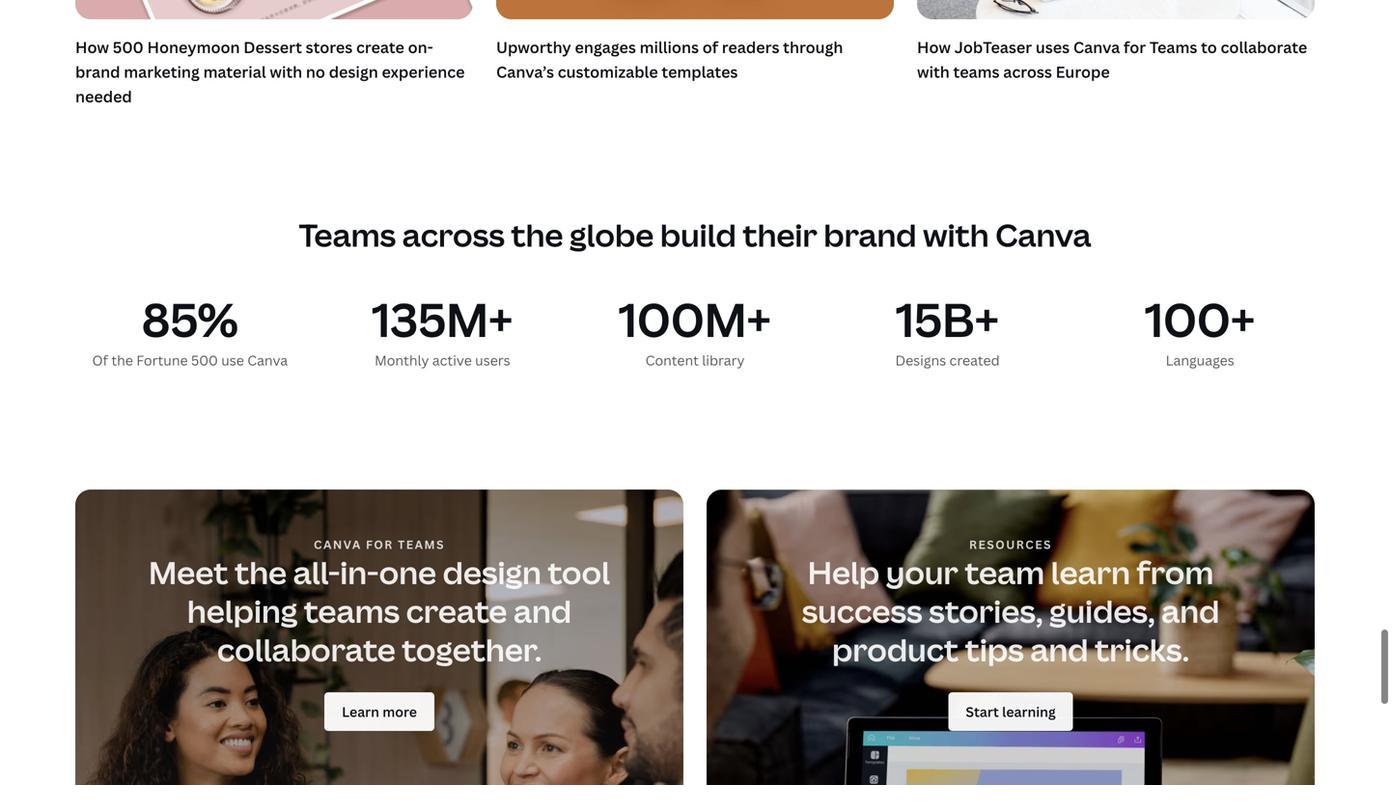 Task type: describe. For each thing, give the bounding box(es) containing it.
tricks.
[[1095, 629, 1190, 671]]

the for teams
[[511, 214, 563, 256]]

needed
[[75, 86, 132, 107]]

the inside canva for teams meet the all-in-one design tool helping teams create and collaborate together.
[[235, 551, 287, 593]]

how 500 honeymoon dessert stores create on- brand marketing material with no design experience needed link
[[75, 0, 473, 113]]

teams across the globe build their brand with canva
[[299, 214, 1092, 256]]

material
[[203, 61, 266, 82]]

how jobteaser uses canva for teams to collaborate with teams across europe link
[[917, 0, 1315, 88]]

how for how 500 honeymoon dessert stores create on- brand marketing material with no design experience needed
[[75, 37, 109, 57]]

on-
[[408, 37, 433, 57]]

canva inside 85% of the fortune 500 use canva
[[247, 351, 288, 369]]

100m+ content library
[[619, 287, 771, 369]]

teams inside how jobteaser uses canva for teams to collaborate with teams across europe
[[954, 61, 1000, 82]]

create inside canva for teams meet the all-in-one design tool helping teams create and collaborate together.
[[406, 590, 507, 632]]

meet
[[149, 551, 228, 593]]

brand inside how 500 honeymoon dessert stores create on- brand marketing material with no design experience needed
[[75, 61, 120, 82]]

one
[[379, 551, 436, 593]]

1 vertical spatial across
[[402, 214, 505, 256]]

their
[[743, 214, 818, 256]]

resources
[[969, 536, 1052, 552]]

of
[[92, 351, 108, 369]]

85%
[[142, 287, 238, 351]]

tips
[[965, 629, 1024, 671]]

teams inside how jobteaser uses canva for teams to collaborate with teams across europe
[[1150, 37, 1198, 57]]

library
[[702, 351, 745, 369]]

upworthy engages millions of readers through canva's customizable templates
[[496, 37, 843, 82]]

for inside how jobteaser uses canva for teams to collaborate with teams across europe
[[1124, 37, 1146, 57]]

no
[[306, 61, 325, 82]]

15b+
[[896, 287, 999, 351]]

uses
[[1036, 37, 1070, 57]]

how jobteaser uses canva for teams to collaborate with teams across europe
[[917, 37, 1308, 82]]

canva's
[[496, 61, 554, 82]]

canva for teams meet the all-in-one design tool helping teams create and collaborate together.
[[149, 536, 610, 671]]

for inside canva for teams meet the all-in-one design tool helping teams create and collaborate together.
[[366, 536, 394, 552]]

fortune
[[136, 351, 188, 369]]

canva inside how jobteaser uses canva for teams to collaborate with teams across europe
[[1074, 37, 1120, 57]]

stories,
[[929, 590, 1043, 632]]

to
[[1201, 37, 1217, 57]]

success
[[802, 590, 923, 632]]

2 horizontal spatial and
[[1162, 590, 1220, 632]]

15b+ designs created
[[896, 287, 1000, 369]]

of
[[703, 37, 718, 57]]

together.
[[402, 629, 542, 671]]

monthly
[[375, 351, 429, 369]]

500 inside 85% of the fortune 500 use canva
[[191, 351, 218, 369]]

millions
[[640, 37, 699, 57]]

jobteaser
[[955, 37, 1032, 57]]

1 horizontal spatial and
[[1031, 629, 1089, 671]]



Task type: locate. For each thing, give the bounding box(es) containing it.
85% of the fortune 500 use canva
[[92, 287, 288, 369]]

the left all-
[[235, 551, 287, 593]]

0 vertical spatial create
[[356, 37, 404, 57]]

for
[[1124, 37, 1146, 57], [366, 536, 394, 552]]

1 horizontal spatial how
[[917, 37, 951, 57]]

globe
[[570, 214, 654, 256]]

customizable
[[558, 61, 658, 82]]

content
[[646, 351, 699, 369]]

1 horizontal spatial design
[[443, 551, 541, 593]]

upworthy engages millions of readers through canva's customizable templates link
[[496, 0, 894, 88]]

1 horizontal spatial teams
[[954, 61, 1000, 82]]

0 horizontal spatial 500
[[113, 37, 144, 57]]

honeymoon
[[147, 37, 240, 57]]

0 vertical spatial teams
[[954, 61, 1000, 82]]

500
[[113, 37, 144, 57], [191, 351, 218, 369]]

0 horizontal spatial teams
[[299, 214, 396, 256]]

0 vertical spatial the
[[511, 214, 563, 256]]

0 horizontal spatial brand
[[75, 61, 120, 82]]

brand right their
[[824, 214, 917, 256]]

the for 85%
[[111, 351, 133, 369]]

users
[[475, 351, 510, 369]]

collaborate down all-
[[217, 629, 396, 671]]

135m+
[[372, 287, 513, 351]]

0 horizontal spatial design
[[329, 61, 378, 82]]

100m+
[[619, 287, 771, 351]]

across
[[1003, 61, 1052, 82], [402, 214, 505, 256]]

1 horizontal spatial create
[[406, 590, 507, 632]]

2 horizontal spatial the
[[511, 214, 563, 256]]

1 vertical spatial the
[[111, 351, 133, 369]]

500 up marketing
[[113, 37, 144, 57]]

create inside how 500 honeymoon dessert stores create on- brand marketing material with no design experience needed
[[356, 37, 404, 57]]

guides,
[[1050, 590, 1155, 632]]

collaborate
[[1221, 37, 1308, 57], [217, 629, 396, 671]]

readers
[[722, 37, 780, 57]]

the right of
[[111, 351, 133, 369]]

stores
[[306, 37, 353, 57]]

create
[[356, 37, 404, 57], [406, 590, 507, 632]]

1 horizontal spatial across
[[1003, 61, 1052, 82]]

brand up the needed
[[75, 61, 120, 82]]

1 horizontal spatial brand
[[824, 214, 917, 256]]

0 horizontal spatial and
[[514, 590, 572, 632]]

0 horizontal spatial teams
[[304, 590, 400, 632]]

collaborate inside how jobteaser uses canva for teams to collaborate with teams across europe
[[1221, 37, 1308, 57]]

1 horizontal spatial teams
[[398, 536, 445, 552]]

1 vertical spatial collaborate
[[217, 629, 396, 671]]

dessert
[[244, 37, 302, 57]]

100+ languages
[[1145, 287, 1255, 369]]

1 vertical spatial create
[[406, 590, 507, 632]]

all-
[[293, 551, 340, 593]]

through
[[783, 37, 843, 57]]

1 horizontal spatial the
[[235, 551, 287, 593]]

0 vertical spatial design
[[329, 61, 378, 82]]

the left the globe
[[511, 214, 563, 256]]

0 horizontal spatial create
[[356, 37, 404, 57]]

0 vertical spatial 500
[[113, 37, 144, 57]]

1 horizontal spatial for
[[1124, 37, 1146, 57]]

teams inside canva for teams meet the all-in-one design tool helping teams create and collaborate together.
[[398, 536, 445, 552]]

design up together.
[[443, 551, 541, 593]]

0 horizontal spatial across
[[402, 214, 505, 256]]

helping
[[187, 590, 298, 632]]

the inside 85% of the fortune 500 use canva
[[111, 351, 133, 369]]

and inside canva for teams meet the all-in-one design tool helping teams create and collaborate together.
[[514, 590, 572, 632]]

templates
[[662, 61, 738, 82]]

brand
[[75, 61, 120, 82], [824, 214, 917, 256]]

how inside how jobteaser uses canva for teams to collaborate with teams across europe
[[917, 37, 951, 57]]

0 horizontal spatial collaborate
[[217, 629, 396, 671]]

2 vertical spatial the
[[235, 551, 287, 593]]

design inside how 500 honeymoon dessert stores create on- brand marketing material with no design experience needed
[[329, 61, 378, 82]]

engages
[[575, 37, 636, 57]]

0 horizontal spatial for
[[366, 536, 394, 552]]

from
[[1137, 551, 1214, 593]]

teams
[[954, 61, 1000, 82], [304, 590, 400, 632]]

2 horizontal spatial teams
[[1150, 37, 1198, 57]]

0 vertical spatial collaborate
[[1221, 37, 1308, 57]]

teams
[[1150, 37, 1198, 57], [299, 214, 396, 256], [398, 536, 445, 552]]

1 vertical spatial teams
[[304, 590, 400, 632]]

1 vertical spatial teams
[[299, 214, 396, 256]]

how for how jobteaser uses canva for teams to collaborate with teams across europe
[[917, 37, 951, 57]]

with
[[270, 61, 302, 82], [917, 61, 950, 82], [923, 214, 989, 256]]

design inside canva for teams meet the all-in-one design tool helping teams create and collaborate together.
[[443, 551, 541, 593]]

team
[[965, 551, 1045, 593]]

build
[[660, 214, 737, 256]]

0 horizontal spatial how
[[75, 37, 109, 57]]

canva
[[1074, 37, 1120, 57], [996, 214, 1092, 256], [247, 351, 288, 369], [314, 536, 362, 552]]

teams inside canva for teams meet the all-in-one design tool helping teams create and collaborate together.
[[304, 590, 400, 632]]

tool
[[548, 551, 610, 593]]

design down 'stores'
[[329, 61, 378, 82]]

500 inside how 500 honeymoon dessert stores create on- brand marketing material with no design experience needed
[[113, 37, 144, 57]]

how 500 honeymoon dessert stores create on- brand marketing material with no design experience needed
[[75, 37, 465, 107]]

use
[[221, 351, 244, 369]]

1 how from the left
[[75, 37, 109, 57]]

your
[[886, 551, 959, 593]]

0 vertical spatial across
[[1003, 61, 1052, 82]]

across inside how jobteaser uses canva for teams to collaborate with teams across europe
[[1003, 61, 1052, 82]]

in-
[[340, 551, 379, 593]]

learn
[[1051, 551, 1131, 593]]

active
[[432, 351, 472, 369]]

how
[[75, 37, 109, 57], [917, 37, 951, 57]]

and
[[514, 590, 572, 632], [1162, 590, 1220, 632], [1031, 629, 1089, 671]]

1 vertical spatial design
[[443, 551, 541, 593]]

500 left the use
[[191, 351, 218, 369]]

2 vertical spatial teams
[[398, 536, 445, 552]]

for left to
[[1124, 37, 1146, 57]]

for right all-
[[366, 536, 394, 552]]

1 vertical spatial 500
[[191, 351, 218, 369]]

created
[[950, 351, 1000, 369]]

europe
[[1056, 61, 1110, 82]]

canva inside canva for teams meet the all-in-one design tool helping teams create and collaborate together.
[[314, 536, 362, 552]]

100+
[[1145, 287, 1255, 351]]

with inside how jobteaser uses canva for teams to collaborate with teams across europe
[[917, 61, 950, 82]]

how up the needed
[[75, 37, 109, 57]]

0 vertical spatial for
[[1124, 37, 1146, 57]]

0 vertical spatial brand
[[75, 61, 120, 82]]

with inside how 500 honeymoon dessert stores create on- brand marketing material with no design experience needed
[[270, 61, 302, 82]]

2 how from the left
[[917, 37, 951, 57]]

1 horizontal spatial collaborate
[[1221, 37, 1308, 57]]

collaborate inside canva for teams meet the all-in-one design tool helping teams create and collaborate together.
[[217, 629, 396, 671]]

help
[[808, 551, 880, 593]]

product
[[832, 629, 959, 671]]

languages
[[1166, 351, 1235, 369]]

0 horizontal spatial the
[[111, 351, 133, 369]]

upworthy
[[496, 37, 571, 57]]

across down the uses
[[1003, 61, 1052, 82]]

marketing
[[124, 61, 200, 82]]

1 vertical spatial for
[[366, 536, 394, 552]]

the
[[511, 214, 563, 256], [111, 351, 133, 369], [235, 551, 287, 593]]

how inside how 500 honeymoon dessert stores create on- brand marketing material with no design experience needed
[[75, 37, 109, 57]]

how left 'jobteaser'
[[917, 37, 951, 57]]

designs
[[896, 351, 946, 369]]

design
[[329, 61, 378, 82], [443, 551, 541, 593]]

1 vertical spatial brand
[[824, 214, 917, 256]]

resources help your team learn from success stories, guides, and product tips and tricks.
[[802, 536, 1220, 671]]

collaborate right to
[[1221, 37, 1308, 57]]

across up 135m+
[[402, 214, 505, 256]]

135m+ monthly active users
[[372, 287, 513, 369]]

experience
[[382, 61, 465, 82]]

0 vertical spatial teams
[[1150, 37, 1198, 57]]

1 horizontal spatial 500
[[191, 351, 218, 369]]



Task type: vqa. For each thing, say whether or not it's contained in the screenshot.


